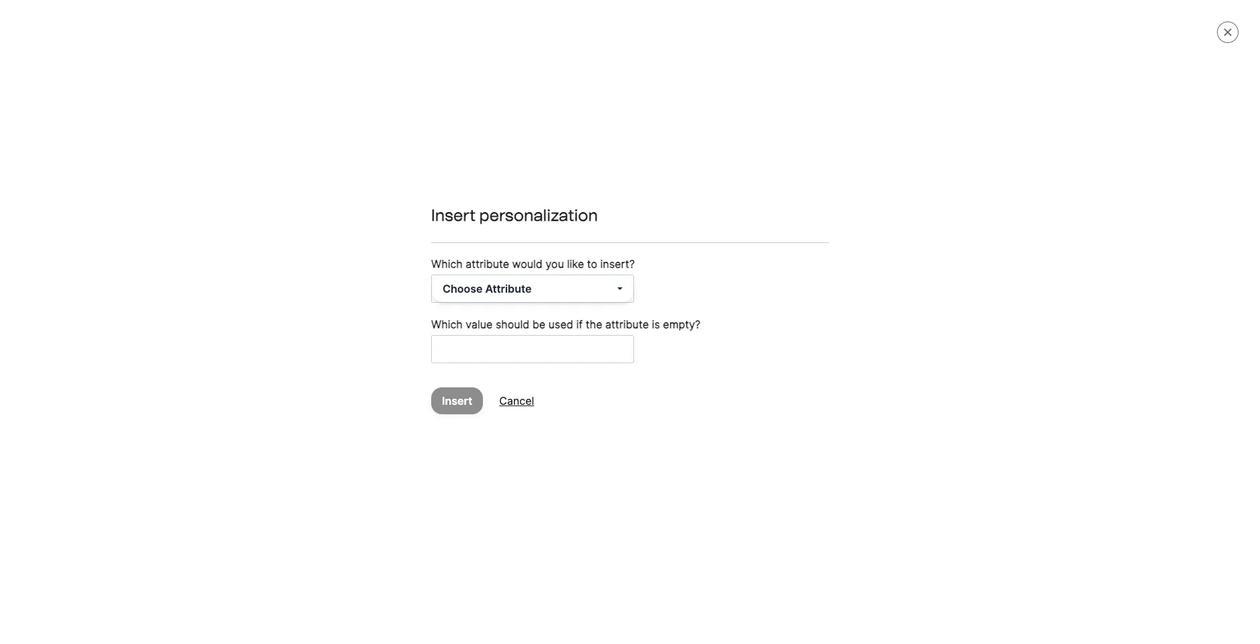 Task type: describe. For each thing, give the bounding box(es) containing it.
in inside write a short text (about 35 characters) that gives an overview of the content of your email. this will significantly increase your opening rate. this feature is supported by most email clients, like gmail and yahoo. the text will be displayed in your recipient's inbox, just below the subject.
[[819, 371, 826, 382]]

which value should be used if the attribute is empty?
[[431, 318, 700, 331]]

email.
[[775, 355, 801, 366]]

example:
[[393, 258, 433, 269]]

like inside write a short text (about 35 characters) that gives an overview of the content of your email. this will significantly increase your opening rate. this feature is supported by most email clients, like gmail and yahoo. the text will be displayed in your recipient's inbox, just below the subject.
[[606, 371, 621, 382]]

feature
[[415, 371, 446, 382]]

your left 'email.'
[[752, 355, 772, 366]]

which for which value should be used if the attribute is empty?
[[431, 318, 463, 331]]

insert button
[[431, 388, 483, 414]]

would
[[512, 257, 543, 271]]

your up the "just"
[[938, 355, 957, 366]]

if
[[576, 318, 583, 331]]

that inside write a short text (about 35 characters) that gives an overview of the content of your email. this will significantly increase your opening rate. this feature is supported by most email clients, like gmail and yahoo. the text will be displayed in your recipient's inbox, just below the subject.
[[572, 355, 590, 366]]

35
[[504, 355, 516, 366]]

the inside write a subject line that clearly describes your email content. it will be visible in your recipient's inbox and is the first content they will see. for example: 'private sale: 25% off our new collection'.
[[873, 242, 888, 253]]

the up "yahoo."
[[687, 355, 701, 366]]

be inside write a subject line that clearly describes your email content. it will be visible in your recipient's inbox and is the first content they will see. for example: 'private sale: 25% off our new collection'.
[[692, 242, 703, 253]]

be inside write a short text (about 35 characters) that gives an overview of the content of your email. this will significantly increase your opening rate. this feature is supported by most email clients, like gmail and yahoo. the text will be displayed in your recipient's inbox, just below the subject.
[[760, 371, 771, 382]]

and inside write a subject line that clearly describes your email content. it will be visible in your recipient's inbox and is the first content they will see. for example: 'private sale: 25% off our new collection'.
[[844, 242, 861, 253]]

'private
[[436, 258, 469, 269]]

see.
[[987, 242, 1005, 253]]

25%
[[495, 258, 514, 269]]

2 of from the left
[[741, 355, 750, 366]]

0 vertical spatial attribute
[[466, 257, 509, 271]]

0 horizontal spatial this
[[393, 371, 412, 382]]

inbox,
[[900, 371, 926, 382]]

which attribute would you like to insert?
[[431, 257, 635, 271]]

sale:
[[471, 258, 492, 269]]

email inside write a subject line that clearly describes your email content. it will be visible in your recipient's inbox and is the first content they will see. for example: 'private sale: 25% off our new collection'.
[[601, 242, 624, 253]]

write for write a short text (about 35 characters) that gives an overview of the content of your email. this will significantly increase your opening rate. this feature is supported by most email clients, like gmail and yahoo. the text will be displayed in your recipient's inbox, just below the subject.
[[393, 355, 416, 366]]

next
[[1172, 17, 1196, 31]]

empty?
[[663, 318, 700, 331]]

0 horizontal spatial be
[[532, 318, 545, 331]]

our
[[531, 258, 546, 269]]

is inside write a subject line that clearly describes your email content. it will be visible in your recipient's inbox and is the first content they will see. for example: 'private sale: 25% off our new collection'.
[[864, 242, 871, 253]]

0 vertical spatial like
[[567, 257, 584, 271]]

will left see.
[[970, 242, 984, 253]]

your right visible
[[747, 242, 767, 253]]

the
[[703, 371, 720, 382]]

email inside write a short text (about 35 characters) that gives an overview of the content of your email. this will significantly increase your opening rate. this feature is supported by most email clients, like gmail and yahoo. the text will be displayed in your recipient's inbox, just below the subject.
[[545, 371, 569, 382]]

increase
[[897, 355, 935, 366]]

off
[[516, 258, 529, 269]]

gives
[[593, 355, 616, 366]]

write a subject line that clearly describes your email content. it will be visible in your recipient's inbox and is the first content they will see. for example: 'private sale: 25% off our new collection'.
[[393, 242, 1022, 269]]

rate.
[[998, 355, 1019, 366]]

next step button
[[1161, 11, 1245, 38]]

content inside write a short text (about 35 characters) that gives an overview of the content of your email. this will significantly increase your opening rate. this feature is supported by most email clients, like gmail and yahoo. the text will be displayed in your recipient's inbox, just below the subject.
[[704, 355, 738, 366]]

for
[[1008, 242, 1022, 253]]

will right the
[[743, 371, 757, 382]]

1 of from the left
[[675, 355, 684, 366]]

the right if
[[586, 318, 602, 331]]

inbox
[[818, 242, 842, 253]]

displayed
[[773, 371, 816, 382]]

by
[[507, 371, 518, 382]]

supported
[[459, 371, 505, 382]]

preview text
[[393, 300, 456, 314]]

is inside write a short text (about 35 characters) that gives an overview of the content of your email. this will significantly increase your opening rate. this feature is supported by most email clients, like gmail and yahoo. the text will be displayed in your recipient's inbox, just below the subject.
[[449, 371, 456, 382]]

to
[[587, 257, 597, 271]]

your up collection'.
[[579, 242, 598, 253]]

just
[[929, 371, 945, 382]]



Task type: vqa. For each thing, say whether or not it's contained in the screenshot.
Significantly at the bottom right of the page
yes



Task type: locate. For each thing, give the bounding box(es) containing it.
content.
[[627, 242, 664, 253]]

significantly
[[842, 355, 895, 366]]

0 vertical spatial insert
[[431, 206, 476, 225]]

is left first
[[864, 242, 871, 253]]

write
[[393, 242, 416, 253], [393, 355, 416, 366]]

1 horizontal spatial recipient's
[[851, 371, 897, 382]]

1 vertical spatial like
[[606, 371, 621, 382]]

which for which attribute would you like to insert?
[[431, 257, 463, 271]]

be left displayed
[[760, 371, 771, 382]]

0 horizontal spatial email
[[545, 371, 569, 382]]

a up example:
[[419, 242, 424, 253]]

be
[[692, 242, 703, 253], [532, 318, 545, 331], [760, 371, 771, 382]]

insert?
[[600, 257, 635, 271]]

of
[[675, 355, 684, 366], [741, 355, 750, 366]]

email
[[601, 242, 624, 253], [545, 371, 569, 382]]

step
[[1199, 17, 1223, 31]]

arrow right image
[[1225, 19, 1235, 30]]

write a short text (about 35 characters) that gives an overview of the content of your email. this will significantly increase your opening rate. this feature is supported by most email clients, like gmail and yahoo. the text will be displayed in your recipient's inbox, just below the subject.
[[393, 355, 1019, 398]]

a inside write a subject line that clearly describes your email content. it will be visible in your recipient's inbox and is the first content they will see. for example: 'private sale: 25% off our new collection'.
[[419, 242, 424, 253]]

content inside write a subject line that clearly describes your email content. it will be visible in your recipient's inbox and is the first content they will see. for example: 'private sale: 25% off our new collection'.
[[911, 242, 945, 253]]

1 write from the top
[[393, 242, 416, 253]]

2 horizontal spatial be
[[760, 371, 771, 382]]

0 vertical spatial a
[[419, 242, 424, 253]]

2 vertical spatial text
[[723, 371, 740, 382]]

insert for insert personalization
[[431, 206, 476, 225]]

1 vertical spatial which
[[431, 318, 463, 331]]

1 horizontal spatial this
[[803, 355, 822, 366]]

in inside write a subject line that clearly describes your email content. it will be visible in your recipient's inbox and is the first content they will see. for example: 'private sale: 25% off our new collection'.
[[737, 242, 744, 253]]

1 vertical spatial in
[[819, 371, 826, 382]]

in right displayed
[[819, 371, 826, 382]]

a for short
[[419, 355, 424, 366]]

None text field
[[432, 336, 633, 363]]

below
[[947, 371, 974, 382]]

attribute down line
[[466, 257, 509, 271]]

the left first
[[873, 242, 888, 253]]

your down significantly
[[829, 371, 849, 382]]

recipient's left inbox
[[769, 242, 815, 253]]

visible
[[706, 242, 734, 253]]

0 vertical spatial in
[[737, 242, 744, 253]]

email down characters)
[[545, 371, 569, 382]]

1 which from the top
[[431, 257, 463, 271]]

1 horizontal spatial that
[[572, 355, 590, 366]]

write for write a subject line that clearly describes your email content. it will be visible in your recipient's inbox and is the first content they will see. for example: 'private sale: 25% off our new collection'.
[[393, 242, 416, 253]]

2 vertical spatial be
[[760, 371, 771, 382]]

1 vertical spatial insert
[[442, 394, 472, 408]]

1 horizontal spatial is
[[652, 318, 660, 331]]

next step
[[1172, 17, 1223, 31]]

content
[[911, 242, 945, 253], [704, 355, 738, 366]]

the down opening
[[977, 371, 991, 382]]

which
[[431, 257, 463, 271], [431, 318, 463, 331]]

(about
[[473, 355, 502, 366]]

1 vertical spatial is
[[652, 318, 660, 331]]

be left visible
[[692, 242, 703, 253]]

1 vertical spatial attribute
[[605, 318, 649, 331]]

email up insert?
[[601, 242, 624, 253]]

clients,
[[572, 371, 603, 382]]

the
[[873, 242, 888, 253], [586, 318, 602, 331], [687, 355, 701, 366], [977, 371, 991, 382]]

that inside write a subject line that clearly describes your email content. it will be visible in your recipient's inbox and is the first content they will see. for example: 'private sale: 25% off our new collection'.
[[480, 242, 498, 253]]

which down subject
[[431, 257, 463, 271]]

insert inside button
[[442, 394, 472, 408]]

insert for insert
[[442, 394, 472, 408]]

will left significantly
[[825, 355, 839, 366]]

recipient's inside write a subject line that clearly describes your email content. it will be visible in your recipient's inbox and is the first content they will see. for example: 'private sale: 25% off our new collection'.
[[769, 242, 815, 253]]

most
[[521, 371, 543, 382]]

yahoo.
[[670, 371, 700, 382]]

text right the
[[723, 371, 740, 382]]

0 horizontal spatial that
[[480, 242, 498, 253]]

1 vertical spatial a
[[419, 355, 424, 366]]

0 vertical spatial text
[[436, 300, 456, 314]]

and
[[844, 242, 861, 253], [651, 371, 667, 382]]

0 vertical spatial is
[[864, 242, 871, 253]]

choose attribute
[[443, 282, 532, 296]]

0 vertical spatial email
[[601, 242, 624, 253]]

write inside write a short text (about 35 characters) that gives an overview of the content of your email. this will significantly increase your opening rate. this feature is supported by most email clients, like gmail and yahoo. the text will be displayed in your recipient's inbox, just below the subject.
[[393, 355, 416, 366]]

choose attribute button
[[432, 275, 633, 302]]

cancel
[[499, 394, 534, 408]]

that up clients,
[[572, 355, 590, 366]]

this
[[803, 355, 822, 366], [393, 371, 412, 382]]

recipient's inside write a short text (about 35 characters) that gives an overview of the content of your email. this will significantly increase your opening rate. this feature is supported by most email clients, like gmail and yahoo. the text will be displayed in your recipient's inbox, just below the subject.
[[851, 371, 897, 382]]

is
[[864, 242, 871, 253], [652, 318, 660, 331], [449, 371, 456, 382]]

first
[[891, 242, 908, 253]]

insert down the supported at the bottom
[[442, 394, 472, 408]]

should
[[496, 318, 529, 331]]

write up feature
[[393, 355, 416, 366]]

value
[[466, 318, 493, 331]]

like left "to"
[[567, 257, 584, 271]]

2 which from the top
[[431, 318, 463, 331]]

2 a from the top
[[419, 355, 424, 366]]

content up the
[[704, 355, 738, 366]]

and right inbox
[[844, 242, 861, 253]]

overview
[[632, 355, 672, 366]]

1 vertical spatial be
[[532, 318, 545, 331]]

recipient's down significantly
[[851, 371, 897, 382]]

in
[[737, 242, 744, 253], [819, 371, 826, 382]]

0 vertical spatial recipient's
[[769, 242, 815, 253]]

0 horizontal spatial content
[[704, 355, 738, 366]]

1 vertical spatial text
[[453, 355, 470, 366]]

text right short
[[453, 355, 470, 366]]

0 horizontal spatial like
[[567, 257, 584, 271]]

will right it
[[675, 242, 689, 253]]

write up example:
[[393, 242, 416, 253]]

0 horizontal spatial is
[[449, 371, 456, 382]]

recipient's
[[769, 242, 815, 253], [851, 371, 897, 382]]

attribute
[[485, 282, 532, 296]]

1 vertical spatial this
[[393, 371, 412, 382]]

gmail
[[623, 371, 648, 382]]

1 horizontal spatial email
[[601, 242, 624, 253]]

attribute up an
[[605, 318, 649, 331]]

like
[[567, 257, 584, 271], [606, 371, 621, 382]]

cancel link
[[499, 394, 534, 408]]

insert
[[431, 206, 476, 225], [442, 394, 472, 408]]

will
[[675, 242, 689, 253], [970, 242, 984, 253], [825, 355, 839, 366], [743, 371, 757, 382]]

text down choose
[[436, 300, 456, 314]]

1 horizontal spatial attribute
[[605, 318, 649, 331]]

line
[[462, 242, 478, 253]]

1 vertical spatial that
[[572, 355, 590, 366]]

1 vertical spatial recipient's
[[851, 371, 897, 382]]

0 horizontal spatial of
[[675, 355, 684, 366]]

1 a from the top
[[419, 242, 424, 253]]

of left 'email.'
[[741, 355, 750, 366]]

a for subject
[[419, 242, 424, 253]]

0 vertical spatial and
[[844, 242, 861, 253]]

1 horizontal spatial like
[[606, 371, 621, 382]]

like down gives
[[606, 371, 621, 382]]

0 vertical spatial that
[[480, 242, 498, 253]]

it
[[666, 242, 672, 253]]

text
[[436, 300, 456, 314], [453, 355, 470, 366], [723, 371, 740, 382]]

new
[[548, 258, 567, 269]]

a inside write a short text (about 35 characters) that gives an overview of the content of your email. this will significantly increase your opening rate. this feature is supported by most email clients, like gmail and yahoo. the text will be displayed in your recipient's inbox, just below the subject.
[[419, 355, 424, 366]]

1 vertical spatial content
[[704, 355, 738, 366]]

0 vertical spatial this
[[803, 355, 822, 366]]

1 horizontal spatial in
[[819, 371, 826, 382]]

write inside write a subject line that clearly describes your email content. it will be visible in your recipient's inbox and is the first content they will see. for example: 'private sale: 25% off our new collection'.
[[393, 242, 416, 253]]

0 vertical spatial write
[[393, 242, 416, 253]]

of up "yahoo."
[[675, 355, 684, 366]]

subject.
[[393, 387, 428, 398]]

they
[[947, 242, 967, 253]]

used
[[548, 318, 573, 331]]

clearly
[[501, 242, 530, 253]]

is left empty?
[[652, 318, 660, 331]]

this up subject.
[[393, 371, 412, 382]]

0 vertical spatial which
[[431, 257, 463, 271]]

describes
[[533, 242, 576, 253]]

personalization
[[479, 206, 598, 225]]

your
[[579, 242, 598, 253], [747, 242, 767, 253], [752, 355, 772, 366], [938, 355, 957, 366], [829, 371, 849, 382]]

short
[[427, 355, 450, 366]]

1 vertical spatial and
[[651, 371, 667, 382]]

2 write from the top
[[393, 355, 416, 366]]

an
[[619, 355, 630, 366]]

and down overview
[[651, 371, 667, 382]]

and inside write a short text (about 35 characters) that gives an overview of the content of your email. this will significantly increase your opening rate. this feature is supported by most email clients, like gmail and yahoo. the text will be displayed in your recipient's inbox, just below the subject.
[[651, 371, 667, 382]]

be left used on the left of page
[[532, 318, 545, 331]]

that
[[480, 242, 498, 253], [572, 355, 590, 366]]

a
[[419, 242, 424, 253], [419, 355, 424, 366]]

attribute
[[466, 257, 509, 271], [605, 318, 649, 331]]

0 vertical spatial content
[[911, 242, 945, 253]]

2 horizontal spatial is
[[864, 242, 871, 253]]

subject
[[427, 242, 459, 253]]

in right visible
[[737, 242, 744, 253]]

collection'.
[[570, 258, 616, 269]]

insert up subject
[[431, 206, 476, 225]]

0 horizontal spatial and
[[651, 371, 667, 382]]

that up sale:
[[480, 242, 498, 253]]

preview
[[393, 300, 433, 314]]

insert personalization
[[431, 206, 598, 225]]

characters)
[[519, 355, 570, 366]]

0 vertical spatial be
[[692, 242, 703, 253]]

1 vertical spatial write
[[393, 355, 416, 366]]

content right first
[[911, 242, 945, 253]]

a left short
[[419, 355, 424, 366]]

this up displayed
[[803, 355, 822, 366]]

1 horizontal spatial of
[[741, 355, 750, 366]]

opening
[[960, 355, 996, 366]]

1 horizontal spatial be
[[692, 242, 703, 253]]

1 horizontal spatial content
[[911, 242, 945, 253]]

is down short
[[449, 371, 456, 382]]

which down preview text
[[431, 318, 463, 331]]

choose
[[443, 282, 483, 296]]

1 horizontal spatial and
[[844, 242, 861, 253]]

you
[[546, 257, 564, 271]]

0 horizontal spatial recipient's
[[769, 242, 815, 253]]

0 horizontal spatial in
[[737, 242, 744, 253]]

2 vertical spatial is
[[449, 371, 456, 382]]

1 vertical spatial email
[[545, 371, 569, 382]]

0 horizontal spatial attribute
[[466, 257, 509, 271]]

None text field
[[404, 213, 907, 229], [404, 326, 907, 342], [404, 213, 907, 229], [404, 326, 907, 342]]



